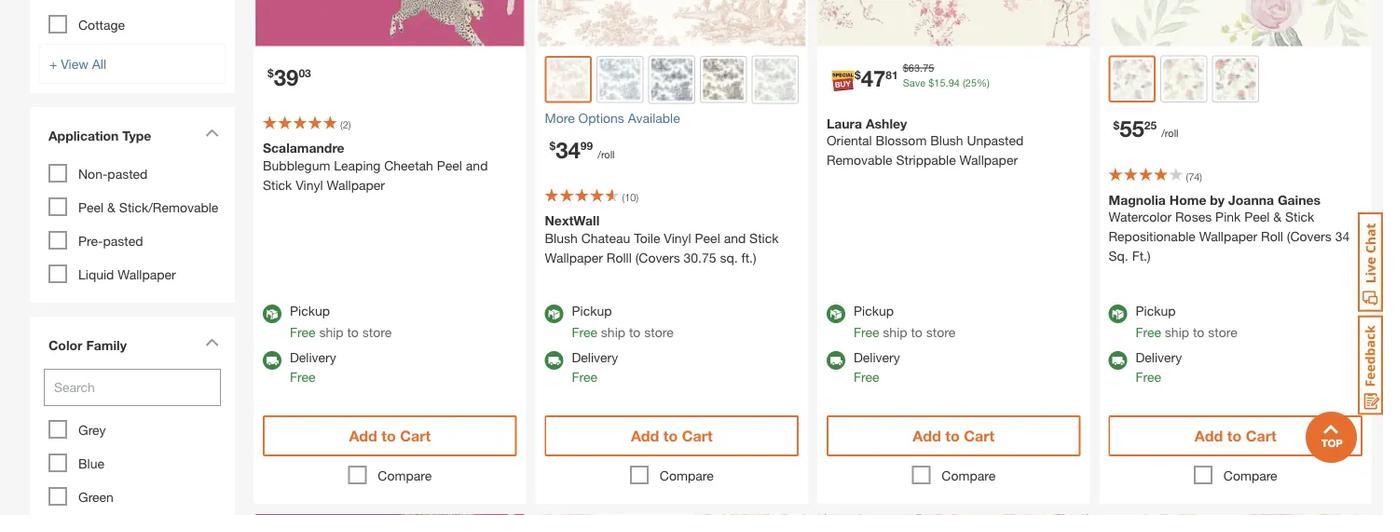 Task type: vqa. For each thing, say whether or not it's contained in the screenshot.
leftmost the holiday
no



Task type: locate. For each thing, give the bounding box(es) containing it.
and inside scalamandre bubblegum leaping cheetah peel and stick vinyl wallpaper
[[466, 157, 488, 173]]

ship
[[319, 324, 343, 340], [601, 324, 625, 340], [883, 324, 907, 340], [1165, 324, 1189, 340]]

available for pickup image for (
[[263, 305, 281, 323]]

2 horizontal spatial stick
[[1285, 209, 1314, 225]]

0 vertical spatial pasted
[[108, 166, 148, 181]]

pickup free ship to store for add to cart button for watercolor roses pink peel & stick repositionable wallpaper roll (covers 34 sq. ft.) image
[[1136, 303, 1237, 340]]

pasted down the application type 'link'
[[108, 166, 148, 181]]

vinyl inside 'nextwall blush chateau toile vinyl peel and stick wallpaper rolll (covers 30.75 sq. ft.)'
[[664, 230, 691, 245]]

0 vertical spatial (covers
[[1287, 229, 1332, 244]]

available for pickup image
[[263, 305, 281, 323], [827, 305, 845, 323], [1109, 305, 1127, 323]]

scalamandre
[[263, 140, 344, 156]]

& up roll
[[1273, 209, 1282, 225]]

to
[[347, 324, 359, 340], [629, 324, 641, 340], [911, 324, 923, 340], [1193, 324, 1204, 340], [381, 427, 396, 445], [663, 427, 678, 445], [945, 427, 960, 445], [1227, 427, 1242, 445]]

repositionable
[[1109, 229, 1196, 244]]

pink
[[1215, 209, 1241, 225]]

0 vertical spatial 25
[[965, 77, 977, 89]]

2 pickup from the left
[[572, 303, 612, 318]]

34 down more
[[556, 136, 580, 162]]

2 available shipping image from the left
[[545, 351, 563, 370]]

(covers
[[1287, 229, 1332, 244], [635, 250, 680, 265]]

pasted up liquid wallpaper link
[[103, 233, 143, 248]]

bubblegum
[[263, 157, 330, 173]]

94
[[948, 77, 960, 89]]

1 add to cart from the left
[[349, 427, 431, 445]]

1 horizontal spatial &
[[1273, 209, 1282, 225]]

vinyl up 30.75
[[664, 230, 691, 245]]

available for pickup image
[[545, 305, 563, 323]]

4 compare from the left
[[1223, 468, 1277, 483]]

liquid wallpaper
[[78, 267, 176, 282]]

& up pre-pasted
[[107, 199, 115, 215]]

( for ( 10 )
[[622, 191, 625, 203]]

0 vertical spatial vinyl
[[296, 177, 323, 192]]

blush
[[930, 133, 963, 148], [545, 230, 578, 245]]

laura ashley oriental blossom blush unpasted removable strippable wallpaper
[[827, 116, 1024, 168]]

caret icon image for family
[[205, 338, 219, 347]]

pasted
[[108, 166, 148, 181], [103, 233, 143, 248]]

2 horizontal spatial available for pickup image
[[1109, 305, 1127, 323]]

more options available
[[545, 110, 680, 126]]

4 ship from the left
[[1165, 324, 1189, 340]]

cottage link
[[78, 17, 125, 32]]

0 horizontal spatial (covers
[[635, 250, 680, 265]]

1 pickup from the left
[[290, 303, 330, 318]]

wallpaper for strippable
[[960, 152, 1018, 168]]

stick
[[263, 177, 292, 192], [1285, 209, 1314, 225], [749, 230, 779, 245]]

25 down pink image
[[1144, 119, 1157, 132]]

store for add to cart button for watercolor roses pink peel & stick repositionable wallpaper roll (covers 34 sq. ft.) image
[[1208, 324, 1237, 340]]

$ inside $ 55 25 /roll
[[1113, 119, 1119, 132]]

add to cart button
[[263, 415, 517, 456], [545, 415, 799, 456], [827, 415, 1081, 456], [1109, 415, 1363, 456]]

1 horizontal spatial stick
[[749, 230, 779, 245]]

0 vertical spatial stick
[[263, 177, 292, 192]]

2 ship from the left
[[601, 324, 625, 340]]

3 cart from the left
[[964, 427, 994, 445]]

add to cart button for oriental blossom blush unpasted removable strippable wallpaper image
[[827, 415, 1081, 456]]

peel & stick/removable link
[[78, 199, 218, 215]]

0 vertical spatial )
[[348, 119, 351, 131]]

4 store from the left
[[1208, 324, 1237, 340]]

1 horizontal spatial .
[[946, 77, 948, 89]]

$ 63 . 75 save $ 15 . 94 ( 25 %)
[[903, 62, 990, 89]]

1 horizontal spatial available for pickup image
[[827, 305, 845, 323]]

63
[[909, 62, 920, 74]]

/roll for 55
[[1161, 127, 1179, 139]]

2
[[343, 119, 348, 131]]

)
[[348, 119, 351, 131], [1200, 171, 1202, 183], [636, 191, 638, 203]]

pickup for available shipping icon related to 34
[[572, 303, 612, 318]]

34 left live chat image
[[1335, 229, 1350, 244]]

unpasted
[[967, 133, 1024, 148]]

wallpaper down pink
[[1199, 229, 1257, 244]]

caret icon image
[[205, 129, 219, 137], [205, 338, 219, 347]]

pasted for non-
[[108, 166, 148, 181]]

1 horizontal spatial blush
[[930, 133, 963, 148]]

coral image
[[1163, 58, 1205, 100]]

3 ship from the left
[[883, 324, 907, 340]]

4 delivery free from the left
[[1136, 349, 1182, 384]]

/roll for 34
[[598, 148, 615, 160]]

1 vertical spatial pasted
[[103, 233, 143, 248]]

) up home
[[1200, 171, 1202, 183]]

store
[[362, 324, 392, 340], [644, 324, 674, 340], [926, 324, 955, 340], [1208, 324, 1237, 340]]

blush image
[[548, 60, 588, 99]]

2 add to cart from the left
[[631, 427, 713, 445]]

15
[[934, 77, 946, 89]]

0 horizontal spatial stick
[[263, 177, 292, 192]]

$ left the '81' at the right
[[855, 68, 861, 81]]

cheetah
[[384, 157, 433, 173]]

1 compare from the left
[[378, 468, 432, 483]]

1 vertical spatial /roll
[[598, 148, 615, 160]]

add to cart for watercolor roses pink peel & stick repositionable wallpaper roll (covers 34 sq. ft.) image
[[1195, 427, 1276, 445]]

caret icon image up search text field
[[205, 338, 219, 347]]

0 horizontal spatial 25
[[965, 77, 977, 89]]

laura
[[827, 116, 862, 131]]

4 pickup from the left
[[1136, 303, 1176, 318]]

2 available for pickup image from the left
[[827, 305, 845, 323]]

1 delivery from the left
[[290, 349, 336, 365]]

2 horizontal spatial available shipping image
[[1109, 351, 1127, 370]]

0 horizontal spatial available shipping image
[[263, 351, 281, 370]]

wallpaper
[[960, 152, 1018, 168], [327, 177, 385, 192], [1199, 229, 1257, 244], [545, 250, 603, 265], [118, 267, 176, 282]]

3 add from the left
[[913, 427, 941, 445]]

and up the sq.
[[724, 230, 746, 245]]

delivery free for available shipping icon related to 34
[[572, 349, 618, 384]]

/roll right the 55 at the top right of page
[[1161, 127, 1179, 139]]

1 available for pickup image from the left
[[263, 305, 281, 323]]

2 horizontal spatial )
[[1200, 171, 1202, 183]]

. right save
[[946, 77, 948, 89]]

4 pickup free ship to store from the left
[[1136, 303, 1237, 340]]

0 horizontal spatial blush
[[545, 230, 578, 245]]

navy blue image
[[651, 58, 692, 101]]

0 horizontal spatial available for pickup image
[[263, 305, 281, 323]]

1 vertical spatial (covers
[[635, 250, 680, 265]]

compare for bubblegum leaping cheetah peel and stick vinyl wallpaper image add to cart button
[[378, 468, 432, 483]]

non-
[[78, 166, 108, 181]]

application
[[48, 128, 119, 143]]

$ inside $ 47 81
[[855, 68, 861, 81]]

$ inside the $ 39 03
[[267, 67, 274, 80]]

wallpaper inside 'nextwall blush chateau toile vinyl peel and stick wallpaper rolll (covers 30.75 sq. ft.)'
[[545, 250, 603, 265]]

wallpaper inside laura ashley oriental blossom blush unpasted removable strippable wallpaper
[[960, 152, 1018, 168]]

stick down bubblegum
[[263, 177, 292, 192]]

cart
[[400, 427, 431, 445], [682, 427, 713, 445], [964, 427, 994, 445], [1246, 427, 1276, 445]]

1 vertical spatial blush
[[545, 230, 578, 245]]

peel down joanna
[[1244, 209, 1270, 225]]

&
[[107, 199, 115, 215], [1273, 209, 1282, 225]]

.
[[920, 62, 923, 74], [946, 77, 948, 89]]

available shipping image
[[263, 351, 281, 370], [545, 351, 563, 370], [1109, 351, 1127, 370]]

(covers down toile
[[635, 250, 680, 265]]

oriental
[[827, 133, 872, 148]]

1 caret icon image from the top
[[205, 129, 219, 137]]

0 vertical spatial blush
[[930, 133, 963, 148]]

2 cart from the left
[[682, 427, 713, 445]]

stick inside 'nextwall blush chateau toile vinyl peel and stick wallpaper rolll (covers 30.75 sq. ft.)'
[[749, 230, 779, 245]]

wallpaper inside scalamandre bubblegum leaping cheetah peel and stick vinyl wallpaper
[[327, 177, 385, 192]]

rolll
[[607, 250, 632, 265]]

( up chateau
[[622, 191, 625, 203]]

add
[[349, 427, 377, 445], [631, 427, 659, 445], [913, 427, 941, 445], [1195, 427, 1223, 445]]

4 add from the left
[[1195, 427, 1223, 445]]

3 store from the left
[[926, 324, 955, 340]]

0 vertical spatial 34
[[556, 136, 580, 162]]

1 horizontal spatial and
[[724, 230, 746, 245]]

0 horizontal spatial .
[[920, 62, 923, 74]]

( up leaping
[[340, 119, 343, 131]]

1 horizontal spatial /roll
[[1161, 127, 1179, 139]]

feedback link image
[[1358, 315, 1383, 416]]

4 add to cart from the left
[[1195, 427, 1276, 445]]

$ down more
[[549, 140, 556, 153]]

/roll
[[1161, 127, 1179, 139], [598, 148, 615, 160]]

1 delivery free from the left
[[290, 349, 336, 384]]

1 ship from the left
[[319, 324, 343, 340]]

$ down pink image
[[1113, 119, 1119, 132]]

wallpaper down the nextwall
[[545, 250, 603, 265]]

pickup
[[290, 303, 330, 318], [572, 303, 612, 318], [854, 303, 894, 318], [1136, 303, 1176, 318]]

1 horizontal spatial )
[[636, 191, 638, 203]]

joanna
[[1228, 192, 1274, 207]]

delivery free
[[290, 349, 336, 384], [572, 349, 618, 384], [854, 349, 900, 384], [1136, 349, 1182, 384]]

2 pickup free ship to store from the left
[[572, 303, 674, 340]]

and right cheetah
[[466, 157, 488, 173]]

0 vertical spatial caret icon image
[[205, 129, 219, 137]]

2 vertical spatial stick
[[749, 230, 779, 245]]

2 vertical spatial )
[[636, 191, 638, 203]]

1 vertical spatial 34
[[1335, 229, 1350, 244]]

1 cart from the left
[[400, 427, 431, 445]]

add for oriental blossom blush unpasted removable strippable wallpaper image
[[913, 427, 941, 445]]

(covers right roll
[[1287, 229, 1332, 244]]

2 store from the left
[[644, 324, 674, 340]]

$
[[903, 62, 909, 74], [267, 67, 274, 80], [855, 68, 861, 81], [928, 77, 934, 89], [1113, 119, 1119, 132], [549, 140, 556, 153]]

vinyl down bubblegum
[[296, 177, 323, 192]]

scalamandre bubblegum leaping cheetah peel and stick vinyl wallpaper
[[263, 140, 488, 192]]

wallpaper down leaping
[[327, 177, 385, 192]]

1 available shipping image from the left
[[263, 351, 281, 370]]

blush chateau toile vinyl peel and stick wallpaper rolll (covers 30.75 sq. ft.) image
[[535, 0, 808, 46]]

delivery
[[290, 349, 336, 365], [572, 349, 618, 365], [854, 349, 900, 365], [1136, 349, 1182, 365]]

0 horizontal spatial /roll
[[598, 148, 615, 160]]

nextwall
[[545, 213, 600, 228]]

add to cart button for blush chateau toile vinyl peel and stick wallpaper rolll (covers 30.75 sq. ft.) image
[[545, 415, 799, 456]]

store for add to cart button for blush chateau toile vinyl peel and stick wallpaper rolll (covers 30.75 sq. ft.) image
[[644, 324, 674, 340]]

ship for add to cart button related to oriental blossom blush unpasted removable strippable wallpaper image
[[883, 324, 907, 340]]

delivery free for first available shipping icon from the left
[[290, 349, 336, 384]]

3 add to cart from the left
[[913, 427, 994, 445]]

cart for add to cart button for blush chateau toile vinyl peel and stick wallpaper rolll (covers 30.75 sq. ft.) image
[[682, 427, 713, 445]]

stick up the ft.)
[[749, 230, 779, 245]]

(covers inside 'nextwall blush chateau toile vinyl peel and stick wallpaper rolll (covers 30.75 sq. ft.)'
[[635, 250, 680, 265]]

vinyl
[[296, 177, 323, 192], [664, 230, 691, 245]]

1 vertical spatial 25
[[1144, 119, 1157, 132]]

caret icon image inside the color family link
[[205, 338, 219, 347]]

0 horizontal spatial and
[[466, 157, 488, 173]]

pickup for first available shipping icon from the left
[[290, 303, 330, 318]]

Search text field
[[44, 369, 221, 406]]

2 compare from the left
[[660, 468, 714, 483]]

red image
[[1215, 58, 1256, 100]]

sq.
[[1109, 248, 1128, 264]]

/roll right 99
[[598, 148, 615, 160]]

) up toile
[[636, 191, 638, 203]]

1 horizontal spatial 25
[[1144, 119, 1157, 132]]

(
[[963, 77, 965, 89], [340, 119, 343, 131], [1186, 171, 1188, 183], [622, 191, 625, 203]]

blush up strippable
[[930, 133, 963, 148]]

home
[[1169, 192, 1206, 207]]

1 vertical spatial )
[[1200, 171, 1202, 183]]

strippable
[[896, 152, 956, 168]]

ship for add to cart button for watercolor roses pink peel & stick repositionable wallpaper roll (covers 34 sq. ft.) image
[[1165, 324, 1189, 340]]

3 pickup free ship to store from the left
[[854, 303, 955, 340]]

4 cart from the left
[[1246, 427, 1276, 445]]

peel up the pre-
[[78, 199, 104, 215]]

25
[[965, 77, 977, 89], [1144, 119, 1157, 132]]

0 vertical spatial /roll
[[1161, 127, 1179, 139]]

) for 55
[[1200, 171, 1202, 183]]

2 delivery from the left
[[572, 349, 618, 365]]

wallpaper down pre-pasted
[[118, 267, 176, 282]]

3 delivery free from the left
[[854, 349, 900, 384]]

peel & stick/removable
[[78, 199, 218, 215]]

pickup free ship to store
[[290, 303, 392, 340], [572, 303, 674, 340], [854, 303, 955, 340], [1136, 303, 1237, 340]]

add for watercolor roses pink peel & stick repositionable wallpaper roll (covers 34 sq. ft.) image
[[1195, 427, 1223, 445]]

caret icon image right type
[[205, 129, 219, 137]]

ft.)
[[1132, 248, 1151, 264]]

liquid wallpaper link
[[78, 267, 176, 282]]

green link
[[78, 489, 114, 505]]

. up save
[[920, 62, 923, 74]]

34 inside the magnolia home by joanna gaines watercolor roses pink peel & stick repositionable wallpaper roll (covers 34 sq. ft.)
[[1335, 229, 1350, 244]]

4 add to cart button from the left
[[1109, 415, 1363, 456]]

47
[[861, 65, 886, 91]]

1 horizontal spatial vinyl
[[664, 230, 691, 245]]

( for ( 2 )
[[340, 119, 343, 131]]

) up leaping
[[348, 119, 351, 131]]

$ left 03
[[267, 67, 274, 80]]

cart for add to cart button related to oriental blossom blush unpasted removable strippable wallpaper image
[[964, 427, 994, 445]]

wallpaper for vinyl
[[327, 177, 385, 192]]

25 right 94 in the right top of the page
[[965, 77, 977, 89]]

( up home
[[1186, 171, 1188, 183]]

0 horizontal spatial vinyl
[[296, 177, 323, 192]]

3 add to cart button from the left
[[827, 415, 1081, 456]]

peel up 30.75
[[695, 230, 720, 245]]

1 add to cart button from the left
[[263, 415, 517, 456]]

peel inside 'nextwall blush chateau toile vinyl peel and stick wallpaper rolll (covers 30.75 sq. ft.)'
[[695, 230, 720, 245]]

pickup free ship to store for add to cart button for blush chateau toile vinyl peel and stick wallpaper rolll (covers 30.75 sq. ft.) image
[[572, 303, 674, 340]]

2 add from the left
[[631, 427, 659, 445]]

1 pickup free ship to store from the left
[[290, 303, 392, 340]]

pickup free ship to store for bubblegum leaping cheetah peel and stick vinyl wallpaper image add to cart button
[[290, 303, 392, 340]]

3 compare from the left
[[942, 468, 995, 483]]

1 vertical spatial and
[[724, 230, 746, 245]]

$ inside "$ 34 99 /roll"
[[549, 140, 556, 153]]

2 add to cart button from the left
[[545, 415, 799, 456]]

free
[[290, 324, 315, 340], [572, 324, 597, 340], [854, 324, 879, 340], [1136, 324, 1161, 340], [290, 369, 315, 384], [572, 369, 597, 384], [854, 369, 879, 384], [1136, 369, 1161, 384]]

1 vertical spatial stick
[[1285, 209, 1314, 225]]

wallpaper down unpasted
[[960, 152, 1018, 168]]

1 horizontal spatial available shipping image
[[545, 351, 563, 370]]

peel right cheetah
[[437, 157, 462, 173]]

4 delivery from the left
[[1136, 349, 1182, 365]]

delivery for first available shipping icon from the left
[[290, 349, 336, 365]]

pre-pasted
[[78, 233, 143, 248]]

compare
[[378, 468, 432, 483], [660, 468, 714, 483], [942, 468, 995, 483], [1223, 468, 1277, 483]]

( right 94 in the right top of the page
[[963, 77, 965, 89]]

30.75
[[684, 250, 716, 265]]

3 pickup from the left
[[854, 303, 894, 318]]

stick down gaines
[[1285, 209, 1314, 225]]

vinyl inside scalamandre bubblegum leaping cheetah peel and stick vinyl wallpaper
[[296, 177, 323, 192]]

3 available shipping image from the left
[[1109, 351, 1127, 370]]

1 horizontal spatial 34
[[1335, 229, 1350, 244]]

/roll inside "$ 34 99 /roll"
[[598, 148, 615, 160]]

34
[[556, 136, 580, 162], [1335, 229, 1350, 244]]

75
[[923, 62, 934, 74]]

watercolor
[[1109, 209, 1172, 225]]

blush down the nextwall
[[545, 230, 578, 245]]

caret icon image inside the application type 'link'
[[205, 129, 219, 137]]

1 store from the left
[[362, 324, 392, 340]]

1 vertical spatial caret icon image
[[205, 338, 219, 347]]

pickup for 55's available shipping icon
[[1136, 303, 1176, 318]]

available
[[628, 110, 680, 126]]

store for bubblegum leaping cheetah peel and stick vinyl wallpaper image add to cart button
[[362, 324, 392, 340]]

0 vertical spatial and
[[466, 157, 488, 173]]

cart for add to cart button for watercolor roses pink peel & stick repositionable wallpaper roll (covers 34 sq. ft.) image
[[1246, 427, 1276, 445]]

3 delivery from the left
[[854, 349, 900, 365]]

2 delivery free from the left
[[572, 349, 618, 384]]

1 add from the left
[[349, 427, 377, 445]]

cart for bubblegum leaping cheetah peel and stick vinyl wallpaper image add to cart button
[[400, 427, 431, 445]]

1 vertical spatial .
[[946, 77, 948, 89]]

/roll inside $ 55 25 /roll
[[1161, 127, 1179, 139]]

1 horizontal spatial (covers
[[1287, 229, 1332, 244]]

add to cart
[[349, 427, 431, 445], [631, 427, 713, 445], [913, 427, 994, 445], [1195, 427, 1276, 445]]

1 vertical spatial vinyl
[[664, 230, 691, 245]]

2 caret icon image from the top
[[205, 338, 219, 347]]

$ right the '81' at the right
[[903, 62, 909, 74]]

blush inside 'nextwall blush chateau toile vinyl peel and stick wallpaper rolll (covers 30.75 sq. ft.)'
[[545, 230, 578, 245]]

25 inside $ 63 . 75 save $ 15 . 94 ( 25 %)
[[965, 77, 977, 89]]



Task type: describe. For each thing, give the bounding box(es) containing it.
$ down 75 at the top of page
[[928, 77, 934, 89]]

more
[[545, 110, 575, 126]]

stick inside the magnolia home by joanna gaines watercolor roses pink peel & stick repositionable wallpaper roll (covers 34 sq. ft.)
[[1285, 209, 1314, 225]]

magnolia
[[1109, 192, 1166, 207]]

sq.
[[720, 250, 738, 265]]

& inside the magnolia home by joanna gaines watercolor roses pink peel & stick repositionable wallpaper roll (covers 34 sq. ft.)
[[1273, 209, 1282, 225]]

add to cart for bubblegum leaping cheetah peel and stick vinyl wallpaper image
[[349, 427, 431, 445]]

blue bell image
[[599, 59, 641, 100]]

save
[[903, 77, 926, 89]]

+ view all
[[49, 56, 106, 71]]

$ 55 25 /roll
[[1113, 115, 1179, 142]]

watercolor roses pink peel & stick repositionable wallpaper roll (covers 34 sq. ft.) image
[[1099, 0, 1372, 46]]

grey link
[[78, 422, 106, 438]]

$ for 63
[[903, 62, 909, 74]]

toile
[[634, 230, 660, 245]]

blossom
[[876, 133, 927, 148]]

pink image
[[1112, 59, 1152, 99]]

live chat image
[[1358, 212, 1383, 312]]

available for pickup image for oriental blossom blush unpasted removable strippable wallpaper
[[827, 305, 845, 323]]

roses
[[1175, 209, 1212, 225]]

add for blush chateau toile vinyl peel and stick wallpaper rolll (covers 30.75 sq. ft.) image
[[631, 427, 659, 445]]

family
[[86, 337, 127, 353]]

delivery for available shipping icon related to 34
[[572, 349, 618, 365]]

chateau
[[581, 230, 630, 245]]

nextwall blush chateau toile vinyl peel and stick wallpaper rolll (covers 30.75 sq. ft.)
[[545, 213, 779, 265]]

99
[[580, 140, 593, 153]]

delivery free for available shipping image
[[854, 349, 900, 384]]

gaines
[[1278, 192, 1321, 207]]

and inside 'nextwall blush chateau toile vinyl peel and stick wallpaper rolll (covers 30.75 sq. ft.)'
[[724, 230, 746, 245]]

color family link
[[39, 326, 226, 369]]

03
[[299, 67, 311, 80]]

caret icon image for type
[[205, 129, 219, 137]]

green
[[78, 489, 114, 505]]

0 vertical spatial .
[[920, 62, 923, 74]]

55
[[1119, 115, 1144, 142]]

add for bubblegum leaping cheetah peel and stick vinyl wallpaper image
[[349, 427, 377, 445]]

pasted for pre-
[[103, 233, 143, 248]]

(covers inside the magnolia home by joanna gaines watercolor roses pink peel & stick repositionable wallpaper roll (covers 34 sq. ft.)
[[1287, 229, 1332, 244]]

bubblegum leaping cheetah peel and stick vinyl wallpaper image
[[253, 0, 526, 46]]

type
[[122, 128, 151, 143]]

( 74 )
[[1186, 171, 1202, 183]]

peel inside scalamandre bubblegum leaping cheetah peel and stick vinyl wallpaper
[[437, 157, 462, 173]]

pickup free ship to store for add to cart button related to oriental blossom blush unpasted removable strippable wallpaper image
[[854, 303, 955, 340]]

more options available link
[[545, 108, 799, 128]]

0 horizontal spatial 34
[[556, 136, 580, 162]]

color
[[48, 337, 83, 353]]

( for ( 74 )
[[1186, 171, 1188, 183]]

0 horizontal spatial )
[[348, 119, 351, 131]]

wallpaper inside the magnolia home by joanna gaines watercolor roses pink peel & stick repositionable wallpaper roll (covers 34 sq. ft.)
[[1199, 229, 1257, 244]]

pre-pasted link
[[78, 233, 143, 248]]

10
[[625, 191, 636, 203]]

blush inside laura ashley oriental blossom blush unpasted removable strippable wallpaper
[[930, 133, 963, 148]]

non-pasted
[[78, 166, 148, 181]]

non-pasted link
[[78, 166, 148, 181]]

pickup for available shipping image
[[854, 303, 894, 318]]

delivery for 55's available shipping icon
[[1136, 349, 1182, 365]]

available shipping image for 55
[[1109, 351, 1127, 370]]

+
[[49, 56, 57, 71]]

39
[[274, 63, 299, 90]]

add to cart button for bubblegum leaping cheetah peel and stick vinyl wallpaper image
[[263, 415, 517, 456]]

( inside $ 63 . 75 save $ 15 . 94 ( 25 %)
[[963, 77, 965, 89]]

peel inside the magnolia home by joanna gaines watercolor roses pink peel & stick repositionable wallpaper roll (covers 34 sq. ft.)
[[1244, 209, 1270, 225]]

add to cart for oriental blossom blush unpasted removable strippable wallpaper image
[[913, 427, 994, 445]]

wallpaper for stick
[[545, 250, 603, 265]]

grey
[[78, 422, 106, 438]]

leaping
[[334, 157, 381, 173]]

$ for 39
[[267, 67, 274, 80]]

blue link
[[78, 456, 104, 471]]

$ 34 99 /roll
[[549, 136, 615, 162]]

pre-
[[78, 233, 103, 248]]

compare for add to cart button related to oriental blossom blush unpasted removable strippable wallpaper image
[[942, 468, 995, 483]]

%)
[[977, 77, 990, 89]]

$ for 47
[[855, 68, 861, 81]]

ship for bubblegum leaping cheetah peel and stick vinyl wallpaper image add to cart button
[[319, 324, 343, 340]]

oriental blossom blush unpasted removable strippable wallpaper image
[[817, 0, 1090, 46]]

3 available for pickup image from the left
[[1109, 305, 1127, 323]]

$ for 34
[[549, 140, 556, 153]]

( 2 )
[[340, 119, 351, 131]]

ashley
[[866, 116, 907, 131]]

available shipping image for 34
[[545, 351, 563, 370]]

options
[[578, 110, 624, 126]]

$ 39 03
[[267, 63, 311, 90]]

delivery for available shipping image
[[854, 349, 900, 365]]

sable brown image
[[703, 59, 744, 100]]

roll
[[1261, 229, 1283, 244]]

$ for 55
[[1113, 119, 1119, 132]]

all
[[92, 56, 106, 71]]

+ view all link
[[39, 44, 226, 84]]

stick/removable
[[119, 199, 218, 215]]

compare for add to cart button for blush chateau toile vinyl peel and stick wallpaper rolll (covers 30.75 sq. ft.) image
[[660, 468, 714, 483]]

liquid
[[78, 267, 114, 282]]

25 inside $ 55 25 /roll
[[1144, 119, 1157, 132]]

stick inside scalamandre bubblegum leaping cheetah peel and stick vinyl wallpaper
[[263, 177, 292, 192]]

argos grey image
[[754, 58, 796, 101]]

application type link
[[39, 117, 226, 159]]

compare for add to cart button for watercolor roses pink peel & stick repositionable wallpaper roll (covers 34 sq. ft.) image
[[1223, 468, 1277, 483]]

view
[[61, 56, 88, 71]]

cottage
[[78, 17, 125, 32]]

ship for add to cart button for blush chateau toile vinyl peel and stick wallpaper rolll (covers 30.75 sq. ft.) image
[[601, 324, 625, 340]]

store for add to cart button related to oriental blossom blush unpasted removable strippable wallpaper image
[[926, 324, 955, 340]]

$ 47 81
[[855, 65, 898, 91]]

ft.)
[[741, 250, 756, 265]]

blue
[[78, 456, 104, 471]]

by
[[1210, 192, 1225, 207]]

magnolia home by joanna gaines watercolor roses pink peel & stick repositionable wallpaper roll (covers 34 sq. ft.)
[[1109, 192, 1350, 264]]

removable
[[827, 152, 892, 168]]

color family
[[48, 337, 127, 353]]

application type
[[48, 128, 151, 143]]

add to cart button for watercolor roses pink peel & stick repositionable wallpaper roll (covers 34 sq. ft.) image
[[1109, 415, 1363, 456]]

( 10 )
[[622, 191, 638, 203]]

0 horizontal spatial &
[[107, 199, 115, 215]]

delivery free for 55's available shipping icon
[[1136, 349, 1182, 384]]

available shipping image
[[827, 351, 845, 370]]

74
[[1188, 171, 1200, 183]]

add to cart for blush chateau toile vinyl peel and stick wallpaper rolll (covers 30.75 sq. ft.) image
[[631, 427, 713, 445]]

) for 34
[[636, 191, 638, 203]]

81
[[886, 68, 898, 81]]



